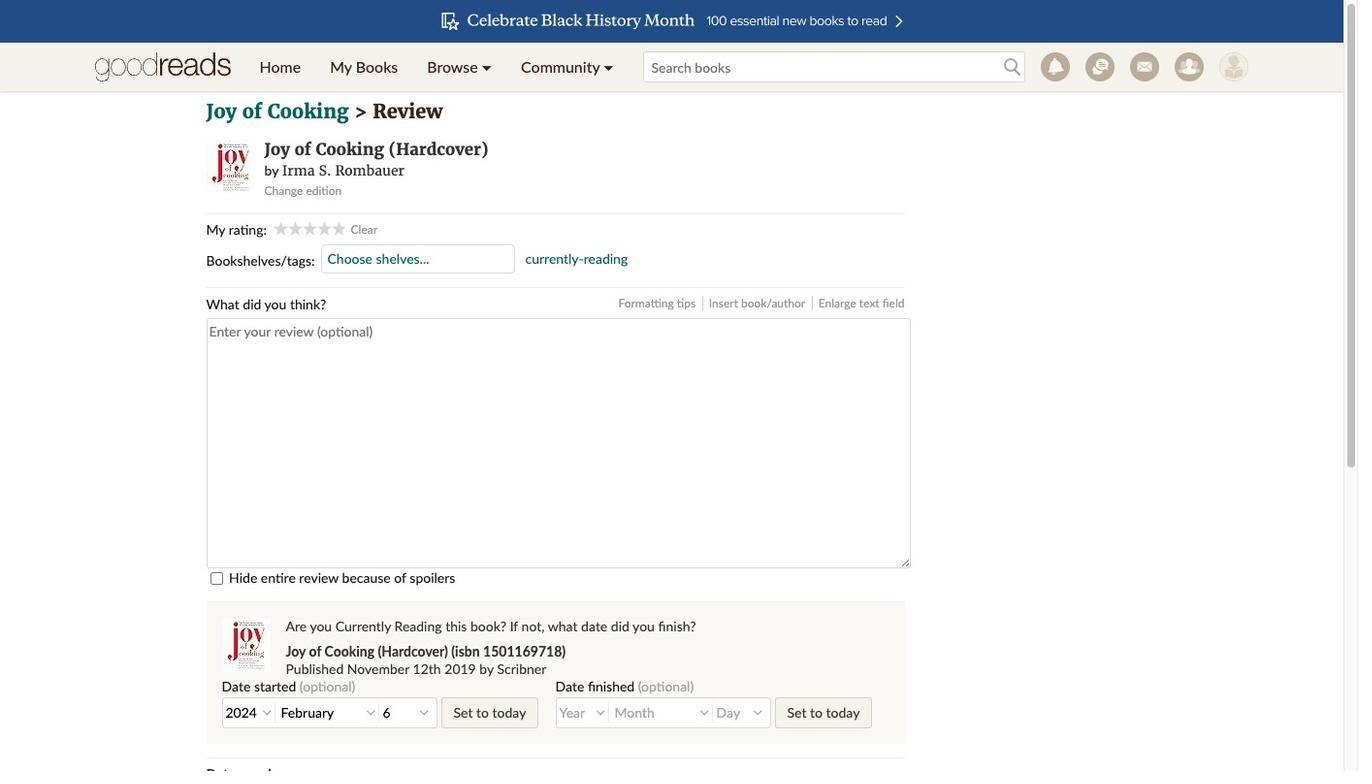 Task type: locate. For each thing, give the bounding box(es) containing it.
did
[[243, 296, 261, 312], [611, 618, 630, 635]]

0 horizontal spatial by
[[265, 162, 279, 178]]

edition
[[306, 183, 342, 198]]

1 ▾ from the left
[[482, 57, 492, 76]]

2 today from the left
[[827, 704, 860, 721]]

hide
[[229, 570, 257, 586]]

1 horizontal spatial set
[[788, 704, 807, 721]]

0 horizontal spatial (optional)
[[300, 678, 355, 695]]

(hardcover) down review
[[389, 139, 489, 160]]

by right 2019
[[480, 661, 494, 677]]

1 horizontal spatial did
[[611, 618, 630, 635]]

by
[[265, 162, 279, 178], [480, 661, 494, 677]]

2 (optional) from the left
[[638, 678, 694, 695]]

▾ for community ▾
[[604, 57, 614, 76]]

2 set from the left
[[788, 704, 807, 721]]

0 horizontal spatial my
[[206, 222, 225, 238]]

joy of cooking image left change
[[206, 140, 255, 194]]

0 horizontal spatial ▾
[[482, 57, 492, 76]]

(hardcover) inside joy of cooking (hardcover) by irma s. rombauer change edition
[[389, 139, 489, 160]]

2 vertical spatial joy
[[286, 643, 306, 660]]

choose shelves... link
[[322, 245, 516, 274]]

1 horizontal spatial (optional)
[[638, 678, 694, 695]]

1 horizontal spatial you
[[310, 618, 332, 635]]

1 horizontal spatial by
[[480, 661, 494, 677]]

of
[[242, 99, 262, 123], [295, 139, 311, 160], [394, 570, 406, 586], [309, 643, 321, 660]]

choose shelves...
[[328, 251, 430, 267]]

(hardcover)
[[389, 139, 489, 160], [378, 643, 448, 660]]

1 vertical spatial my
[[206, 222, 225, 238]]

my
[[330, 57, 352, 76], [206, 222, 225, 238]]

of up published
[[309, 643, 321, 660]]

community
[[521, 57, 600, 76]]

date started (optional)
[[222, 678, 355, 695]]

because
[[342, 570, 391, 586]]

set to today link
[[441, 698, 539, 729], [775, 698, 873, 729]]

joy of cooking image
[[206, 140, 255, 194], [222, 618, 270, 672]]

set to today
[[454, 704, 527, 721], [788, 704, 860, 721]]

cooking down home link on the left
[[268, 99, 349, 123]]

if
[[510, 618, 518, 635]]

(hardcover) up 12th
[[378, 643, 448, 660]]

date left started
[[222, 678, 251, 695]]

1 vertical spatial by
[[480, 661, 494, 677]]

my left rating:
[[206, 222, 225, 238]]

1 horizontal spatial my
[[330, 57, 352, 76]]

my for my books
[[330, 57, 352, 76]]

1 (optional) from the left
[[300, 678, 355, 695]]

what
[[206, 296, 239, 312]]

my left books
[[330, 57, 352, 76]]

notifications image
[[1041, 52, 1070, 82]]

▾
[[482, 57, 492, 76], [604, 57, 614, 76]]

1 to from the left
[[477, 704, 489, 721]]

finish?
[[659, 618, 696, 635]]

What did you think? text field
[[206, 318, 911, 569]]

joy inside joy of cooking (hardcover) by irma s. rombauer change edition
[[265, 139, 290, 160]]

joy of cooking image up started
[[222, 618, 270, 672]]

Search for books to add to your shelves search field
[[643, 51, 1025, 83]]

0 vertical spatial joy of cooking image
[[206, 140, 255, 194]]

cooking inside are you currently reading this book? if not, what date did you finish? joy of cooking (hardcover) (isbn 1501169718) published november 12th 2019 by scribner
[[325, 643, 375, 660]]

cooking
[[268, 99, 349, 123], [316, 139, 384, 160], [325, 643, 375, 660]]

1 set from the left
[[454, 704, 473, 721]]

you right are
[[310, 618, 332, 635]]

1 vertical spatial (hardcover)
[[378, 643, 448, 660]]

by inside joy of cooking (hardcover) by irma s. rombauer change edition
[[265, 162, 279, 178]]

2 set to today link from the left
[[775, 698, 873, 729]]

you left finish?
[[633, 618, 655, 635]]

by up change
[[265, 162, 279, 178]]

1 horizontal spatial ▾
[[604, 57, 614, 76]]

date finished (optional)
[[556, 678, 694, 695]]

0 horizontal spatial to
[[477, 704, 489, 721]]

2 vertical spatial cooking
[[325, 643, 375, 660]]

review
[[373, 99, 443, 123]]

to
[[477, 704, 489, 721], [810, 704, 823, 721]]

did inside are you currently reading this book? if not, what date did you finish? joy of cooking (hardcover) (isbn 1501169718) published november 12th 2019 by scribner
[[611, 618, 630, 635]]

did right what
[[243, 296, 261, 312]]

formatting tips link
[[619, 296, 696, 311]]

you left the think?
[[265, 296, 287, 312]]

0 horizontal spatial did
[[243, 296, 261, 312]]

0 vertical spatial joy
[[206, 99, 237, 123]]

2 ▾ from the left
[[604, 57, 614, 76]]

community ▾
[[521, 57, 614, 76]]

0 horizontal spatial today
[[493, 704, 527, 721]]

joy for joy of cooking >   review
[[206, 99, 237, 123]]

(optional)
[[300, 678, 355, 695], [638, 678, 694, 695]]

inbox image
[[1130, 52, 1159, 82]]

november
[[347, 661, 410, 677]]

cooking down currently
[[325, 643, 375, 660]]

today
[[493, 704, 527, 721], [827, 704, 860, 721]]

browse ▾ button
[[413, 43, 507, 91]]

finished
[[588, 678, 635, 695]]

1 vertical spatial joy
[[265, 139, 290, 160]]

rombauer
[[335, 162, 405, 179]]

set
[[454, 704, 473, 721], [788, 704, 807, 721]]

(optional) for date finished
[[638, 678, 694, 695]]

Search books text field
[[643, 51, 1025, 83]]

you
[[265, 296, 287, 312], [310, 618, 332, 635], [633, 618, 655, 635]]

reading
[[584, 251, 628, 267]]

0 horizontal spatial set to today link
[[441, 698, 539, 729]]

2 date from the left
[[556, 678, 585, 695]]

home
[[260, 57, 301, 76]]

joy of cooking link
[[206, 99, 349, 123]]

0 vertical spatial my
[[330, 57, 352, 76]]

(optional) right finished at the bottom left of the page
[[638, 678, 694, 695]]

insert
[[709, 296, 739, 311]]

0 horizontal spatial date
[[222, 678, 251, 695]]

insert book/author link
[[703, 296, 806, 311]]

browse ▾
[[427, 57, 492, 76]]

1 horizontal spatial to
[[810, 704, 823, 721]]

1 vertical spatial joy of cooking image
[[222, 618, 270, 672]]

1 horizontal spatial today
[[827, 704, 860, 721]]

my books
[[330, 57, 398, 76]]

of up irma
[[295, 139, 311, 160]]

kendall parks image
[[1220, 52, 1249, 82]]

0 vertical spatial by
[[265, 162, 279, 178]]

1 horizontal spatial set to today link
[[775, 698, 873, 729]]

currently
[[336, 618, 391, 635]]

1 vertical spatial did
[[611, 618, 630, 635]]

▾ right browse
[[482, 57, 492, 76]]

hide entire review because of spoilers
[[229, 570, 456, 586]]

(isbn
[[452, 643, 480, 660]]

what
[[548, 618, 578, 635]]

▾ for browse ▾
[[482, 57, 492, 76]]

0 horizontal spatial set to today
[[454, 704, 527, 721]]

1 horizontal spatial date
[[556, 678, 585, 695]]

▾ right community
[[604, 57, 614, 76]]

irma s. rombauer link
[[282, 162, 405, 179]]

0 horizontal spatial set
[[454, 704, 473, 721]]

did right date
[[611, 618, 630, 635]]

joy for joy of cooking (hardcover) by irma s. rombauer change edition
[[265, 139, 290, 160]]

cooking inside joy of cooking (hardcover) by irma s. rombauer change edition
[[316, 139, 384, 160]]

(optional) down published
[[300, 678, 355, 695]]

joy
[[206, 99, 237, 123], [265, 139, 290, 160], [286, 643, 306, 660]]

friend requests image
[[1175, 52, 1204, 82]]

formatting
[[619, 296, 674, 311]]

>
[[355, 99, 367, 123]]

0 vertical spatial cooking
[[268, 99, 349, 123]]

menu
[[245, 43, 629, 91]]

think?
[[290, 296, 326, 312]]

my books link
[[316, 43, 413, 91]]

browse
[[427, 57, 478, 76]]

date left finished at the bottom left of the page
[[556, 678, 585, 695]]

insert book/author
[[709, 296, 806, 311]]

1 date from the left
[[222, 678, 251, 695]]

formatting tips
[[619, 296, 696, 311]]

1 horizontal spatial set to today
[[788, 704, 860, 721]]

date
[[222, 678, 251, 695], [556, 678, 585, 695]]

date for date finished
[[556, 678, 585, 695]]

1 vertical spatial cooking
[[316, 139, 384, 160]]

1 today from the left
[[493, 704, 527, 721]]

cooking up irma s. rombauer link
[[316, 139, 384, 160]]

spoilers
[[410, 570, 456, 586]]

are
[[286, 618, 307, 635]]

2 set to today from the left
[[788, 704, 860, 721]]

0 vertical spatial (hardcover)
[[389, 139, 489, 160]]

entire
[[261, 570, 296, 586]]

of down home link on the left
[[242, 99, 262, 123]]



Task type: vqa. For each thing, say whether or not it's contained in the screenshot.
by to the bottom
yes



Task type: describe. For each thing, give the bounding box(es) containing it.
cooking for (hardcover)
[[316, 139, 384, 160]]

date for date started
[[222, 678, 251, 695]]

of left spoilers
[[394, 570, 406, 586]]

irma
[[282, 162, 315, 179]]

enlarge text field link
[[812, 296, 905, 311]]

text
[[860, 296, 880, 311]]

change edition link
[[265, 183, 342, 198]]

clear
[[351, 222, 378, 237]]

date
[[581, 618, 608, 635]]

1 set to today link from the left
[[441, 698, 539, 729]]

community ▾ button
[[507, 43, 629, 91]]

of inside are you currently reading this book? if not, what date did you finish? joy of cooking (hardcover) (isbn 1501169718) published november 12th 2019 by scribner
[[309, 643, 321, 660]]

currently-
[[526, 251, 584, 267]]

shelves...
[[376, 251, 430, 267]]

enlarge text field
[[819, 296, 905, 311]]

1 set to today from the left
[[454, 704, 527, 721]]

joy inside are you currently reading this book? if not, what date did you finish? joy of cooking (hardcover) (isbn 1501169718) published november 12th 2019 by scribner
[[286, 643, 306, 660]]

my group discussions image
[[1086, 52, 1115, 82]]

scribner
[[497, 661, 547, 677]]

my for my rating:
[[206, 222, 225, 238]]

choose
[[328, 251, 373, 267]]

joy of cooking (hardcover) by irma s. rombauer change edition
[[265, 139, 489, 198]]

12th
[[413, 661, 441, 677]]

Hide entire review because of spoilers checkbox
[[210, 572, 223, 585]]

rating:
[[229, 222, 267, 238]]

of inside joy of cooking (hardcover) by irma s. rombauer change edition
[[295, 139, 311, 160]]

what did you think?
[[206, 296, 326, 312]]

0 horizontal spatial you
[[265, 296, 287, 312]]

books
[[356, 57, 398, 76]]

my rating:
[[206, 222, 267, 238]]

2 to from the left
[[810, 704, 823, 721]]

change
[[265, 183, 303, 198]]

book?
[[471, 618, 507, 635]]

are you currently reading this book? if not, what date did you finish? joy of cooking (hardcover) (isbn 1501169718) published november 12th 2019 by scribner
[[286, 618, 696, 677]]

menu containing home
[[245, 43, 629, 91]]

this
[[446, 618, 467, 635]]

not,
[[522, 618, 545, 635]]

currently-reading
[[526, 251, 628, 267]]

tips
[[677, 296, 696, 311]]

published
[[286, 661, 344, 677]]

cooking for >
[[268, 99, 349, 123]]

0 vertical spatial did
[[243, 296, 261, 312]]

by inside are you currently reading this book? if not, what date did you finish? joy of cooking (hardcover) (isbn 1501169718) published november 12th 2019 by scribner
[[480, 661, 494, 677]]

2019
[[445, 661, 476, 677]]

home link
[[245, 43, 316, 91]]

joy of cooking image for by
[[206, 140, 255, 194]]

joy of cooking image for joy of cooking (hardcover) (isbn 1501169718)
[[222, 618, 270, 672]]

s.
[[319, 162, 331, 179]]

started
[[254, 678, 296, 695]]

enlarge
[[819, 296, 857, 311]]

review
[[299, 570, 339, 586]]

1501169718)
[[483, 643, 566, 660]]

joy of cooking >   review
[[206, 99, 443, 123]]

(hardcover) inside are you currently reading this book? if not, what date did you finish? joy of cooking (hardcover) (isbn 1501169718) published november 12th 2019 by scribner
[[378, 643, 448, 660]]

field
[[883, 296, 905, 311]]

(optional) for date started
[[300, 678, 355, 695]]

currently-reading link
[[526, 251, 628, 268]]

reading
[[395, 618, 442, 635]]

book/author
[[742, 296, 806, 311]]

2 horizontal spatial you
[[633, 618, 655, 635]]

joy of cooking (hardcover) link
[[265, 139, 489, 160]]

bookshelves/tags:
[[206, 252, 315, 269]]



